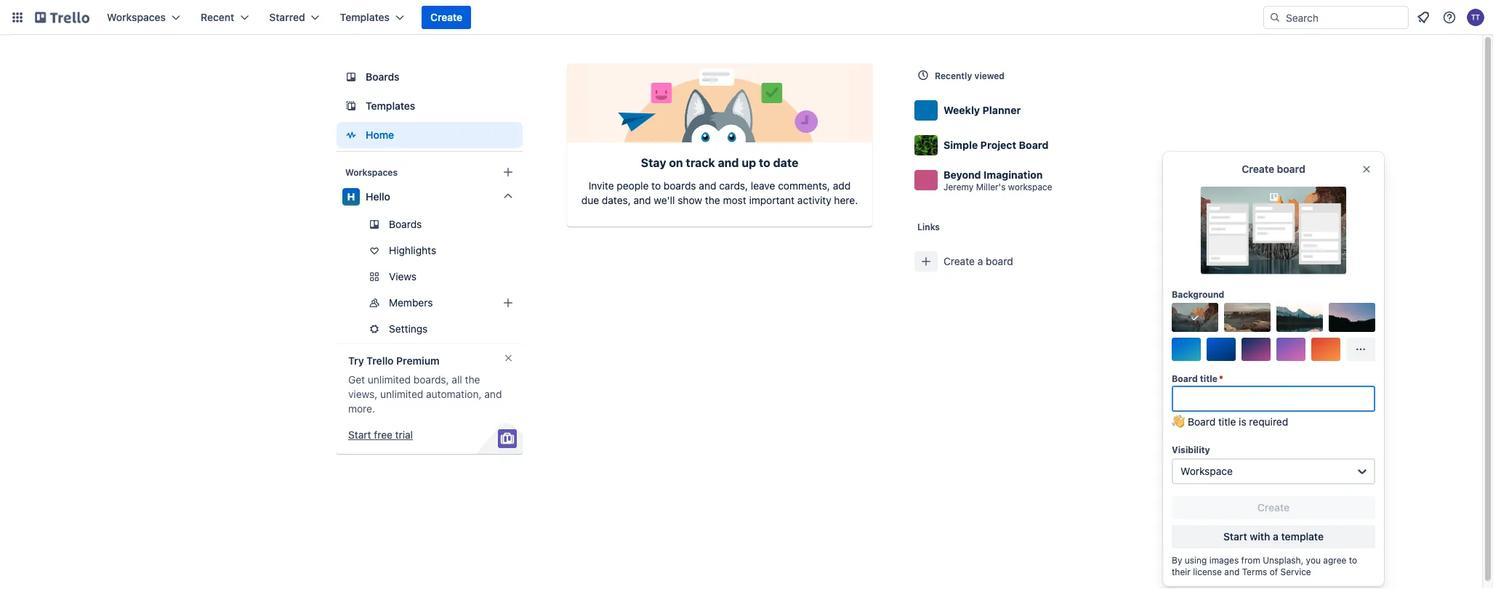 Task type: locate. For each thing, give the bounding box(es) containing it.
to up we'll
[[652, 180, 661, 192]]

important
[[749, 195, 795, 207]]

0 horizontal spatial a
[[978, 256, 983, 268]]

hello
[[366, 191, 390, 203]]

start left free
[[348, 429, 371, 441]]

track
[[686, 156, 715, 170]]

recent
[[201, 11, 234, 23]]

board
[[1019, 139, 1049, 151], [1172, 374, 1198, 384], [1188, 416, 1216, 428]]

board inside button
[[986, 256, 1013, 268]]

workspace
[[1181, 466, 1233, 478]]

board image
[[343, 68, 360, 86]]

board left *
[[1172, 374, 1198, 384]]

boards link up highlights link
[[337, 213, 523, 236]]

unlimited down trello
[[368, 374, 411, 386]]

0 vertical spatial unlimited
[[368, 374, 411, 386]]

background element
[[1172, 303, 1376, 361]]

beyond
[[944, 169, 981, 181]]

0 notifications image
[[1415, 9, 1433, 26]]

0 vertical spatial boards link
[[337, 64, 523, 90]]

due
[[582, 195, 599, 207]]

unlimited down boards,
[[380, 389, 423, 401]]

and
[[718, 156, 739, 170], [699, 180, 717, 192], [634, 195, 651, 207], [485, 389, 502, 401], [1225, 567, 1240, 577]]

title left *
[[1200, 374, 1218, 384]]

home
[[366, 129, 394, 141]]

2 boards link from the top
[[337, 213, 523, 236]]

boards up highlights
[[389, 219, 422, 231]]

1 vertical spatial create button
[[1172, 497, 1376, 520]]

board down the weekly planner link
[[1019, 139, 1049, 151]]

0 horizontal spatial board
[[986, 256, 1013, 268]]

unlimited
[[368, 374, 411, 386], [380, 389, 423, 401]]

create board
[[1242, 163, 1306, 175]]

0 vertical spatial boards
[[366, 71, 400, 83]]

start for start with a template
[[1224, 531, 1248, 543]]

stay on track and up to date
[[641, 156, 799, 170]]

1 horizontal spatial a
[[1273, 531, 1279, 543]]

trial
[[395, 429, 413, 441]]

1 vertical spatial a
[[1273, 531, 1279, 543]]

starred button
[[261, 6, 328, 29]]

2 horizontal spatial to
[[1349, 556, 1358, 566]]

a
[[978, 256, 983, 268], [1273, 531, 1279, 543]]

0 vertical spatial create button
[[422, 6, 471, 29]]

2 vertical spatial to
[[1349, 556, 1358, 566]]

start left with
[[1224, 531, 1248, 543]]

beyond imagination jeremy miller's workspace
[[944, 169, 1053, 192]]

starred
[[269, 11, 305, 23]]

title
[[1200, 374, 1218, 384], [1219, 416, 1236, 428]]

start
[[348, 429, 371, 441], [1224, 531, 1248, 543]]

views link
[[337, 265, 523, 289]]

dates,
[[602, 195, 631, 207]]

0 horizontal spatial title
[[1200, 374, 1218, 384]]

their
[[1172, 567, 1191, 577]]

1 horizontal spatial workspaces
[[345, 167, 398, 177]]

cards,
[[719, 180, 748, 192]]

and down the images
[[1225, 567, 1240, 577]]

switch to… image
[[10, 10, 25, 25]]

0 vertical spatial the
[[705, 195, 720, 207]]

1 vertical spatial boards
[[389, 219, 422, 231]]

license and terms of service
[[1193, 567, 1312, 577]]

1 horizontal spatial the
[[705, 195, 720, 207]]

0 vertical spatial a
[[978, 256, 983, 268]]

0 vertical spatial templates
[[340, 11, 390, 23]]

background
[[1172, 289, 1225, 300]]

title left is
[[1219, 416, 1236, 428]]

1 horizontal spatial create button
[[1172, 497, 1376, 520]]

the left most
[[705, 195, 720, 207]]

0 vertical spatial to
[[759, 156, 771, 170]]

start for start free trial
[[348, 429, 371, 441]]

0 horizontal spatial workspaces
[[107, 11, 166, 23]]

terry turtle (terryturtle) image
[[1467, 9, 1485, 26]]

views,
[[348, 389, 378, 401]]

add image
[[500, 295, 517, 312]]

create
[[431, 11, 463, 23], [1242, 163, 1275, 175], [944, 256, 975, 268], [1258, 502, 1290, 514]]

create button
[[422, 6, 471, 29], [1172, 497, 1376, 520]]

custom image image
[[1190, 312, 1201, 324]]

1 vertical spatial the
[[465, 374, 480, 386]]

1 vertical spatial to
[[652, 180, 661, 192]]

boards for highlights
[[389, 219, 422, 231]]

0 vertical spatial workspaces
[[107, 11, 166, 23]]

automation,
[[426, 389, 482, 401]]

visibility
[[1172, 445, 1211, 455]]

a inside button
[[1273, 531, 1279, 543]]

0 horizontal spatial start
[[348, 429, 371, 441]]

1 vertical spatial boards link
[[337, 213, 523, 236]]

to right agree
[[1349, 556, 1358, 566]]

None text field
[[1172, 386, 1376, 412]]

to right up
[[759, 156, 771, 170]]

1 vertical spatial unlimited
[[380, 389, 423, 401]]

date
[[773, 156, 799, 170]]

imagination
[[984, 169, 1043, 181]]

0 horizontal spatial create button
[[422, 6, 471, 29]]

👋
[[1172, 416, 1182, 428]]

boards right board image
[[366, 71, 400, 83]]

and right automation,
[[485, 389, 502, 401]]

templates
[[340, 11, 390, 23], [366, 100, 415, 112]]

boards link up templates link
[[337, 64, 523, 90]]

board right 👋
[[1188, 416, 1216, 428]]

required
[[1250, 416, 1289, 428]]

templates up home
[[366, 100, 415, 112]]

premium
[[396, 355, 440, 367]]

invite
[[589, 180, 614, 192]]

templates up board image
[[340, 11, 390, 23]]

board title *
[[1172, 374, 1224, 384]]

to inside invite people to boards and cards, leave comments, add due dates, and we'll show the most important activity here.
[[652, 180, 661, 192]]

create a board
[[944, 256, 1013, 268]]

workspaces
[[107, 11, 166, 23], [345, 167, 398, 177]]

1 horizontal spatial start
[[1224, 531, 1248, 543]]

highlights
[[389, 245, 436, 257]]

license link
[[1193, 567, 1222, 577]]

and inside try trello premium get unlimited boards, all the views, unlimited automation, and more.
[[485, 389, 502, 401]]

0 horizontal spatial the
[[465, 374, 480, 386]]

boards
[[366, 71, 400, 83], [389, 219, 422, 231]]

1 vertical spatial workspaces
[[345, 167, 398, 177]]

start free trial button
[[348, 428, 413, 443]]

images
[[1210, 556, 1239, 566]]

0 vertical spatial start
[[348, 429, 371, 441]]

1 vertical spatial title
[[1219, 416, 1236, 428]]

0 horizontal spatial to
[[652, 180, 661, 192]]

1 vertical spatial board
[[986, 256, 1013, 268]]

boards for templates
[[366, 71, 400, 83]]

workspace
[[1008, 182, 1053, 192]]

1 vertical spatial start
[[1224, 531, 1248, 543]]

views
[[389, 271, 417, 283]]

terms
[[1242, 567, 1268, 577]]

start with a template
[[1224, 531, 1324, 543]]

workspaces button
[[98, 6, 189, 29]]

the right all
[[465, 374, 480, 386]]

1 boards link from the top
[[337, 64, 523, 90]]

template
[[1282, 531, 1324, 543]]

1 horizontal spatial to
[[759, 156, 771, 170]]

by using images from unsplash, you agree to their
[[1172, 556, 1358, 577]]

1 horizontal spatial board
[[1277, 163, 1306, 175]]

boards link
[[337, 64, 523, 90], [337, 213, 523, 236]]

to inside by using images from unsplash, you agree to their
[[1349, 556, 1358, 566]]



Task type: describe. For each thing, give the bounding box(es) containing it.
weekly planner
[[944, 104, 1021, 116]]

all
[[452, 374, 462, 386]]

more.
[[348, 403, 375, 415]]

and left up
[[718, 156, 739, 170]]

jeremy
[[944, 182, 974, 192]]

license
[[1193, 567, 1222, 577]]

👋 board title is required
[[1172, 416, 1289, 428]]

unsplash,
[[1263, 556, 1304, 566]]

trello
[[367, 355, 394, 367]]

free
[[374, 429, 393, 441]]

on
[[669, 156, 683, 170]]

create button inside primary element
[[422, 6, 471, 29]]

boards link for highlights
[[337, 213, 523, 236]]

most
[[723, 195, 747, 207]]

start free trial
[[348, 429, 413, 441]]

home image
[[343, 127, 360, 144]]

templates inside popup button
[[340, 11, 390, 23]]

a inside button
[[978, 256, 983, 268]]

open information menu image
[[1443, 10, 1457, 25]]

search image
[[1270, 12, 1281, 23]]

leave
[[751, 180, 775, 192]]

settings link
[[337, 318, 523, 341]]

activity
[[798, 195, 832, 207]]

create a workspace image
[[500, 164, 517, 181]]

from
[[1242, 556, 1261, 566]]

0 vertical spatial board
[[1019, 139, 1049, 151]]

members link
[[337, 292, 523, 315]]

create a board button
[[909, 244, 1158, 279]]

and up show
[[699, 180, 717, 192]]

service
[[1281, 567, 1312, 577]]

simple project board link
[[909, 128, 1158, 163]]

show
[[678, 195, 702, 207]]

recently viewed
[[935, 71, 1005, 81]]

invite people to boards and cards, leave comments, add due dates, and we'll show the most important activity here.
[[582, 180, 858, 207]]

back to home image
[[35, 6, 89, 29]]

weekly planner link
[[909, 93, 1158, 128]]

viewed
[[975, 71, 1005, 81]]

we'll
[[654, 195, 675, 207]]

up
[[742, 156, 756, 170]]

Search field
[[1281, 7, 1409, 28]]

planner
[[983, 104, 1021, 116]]

simple
[[944, 139, 978, 151]]

templates link
[[337, 93, 523, 119]]

the inside invite people to boards and cards, leave comments, add due dates, and we'll show the most important activity here.
[[705, 195, 720, 207]]

create inside primary element
[[431, 11, 463, 23]]

boards link for templates
[[337, 64, 523, 90]]

0 vertical spatial title
[[1200, 374, 1218, 384]]

workspaces inside "dropdown button"
[[107, 11, 166, 23]]

boards,
[[414, 374, 449, 386]]

0 vertical spatial board
[[1277, 163, 1306, 175]]

weekly
[[944, 104, 980, 116]]

here.
[[834, 195, 858, 207]]

template board image
[[343, 97, 360, 115]]

recent button
[[192, 6, 258, 29]]

2 vertical spatial board
[[1188, 416, 1216, 428]]

settings
[[389, 323, 428, 335]]

agree
[[1324, 556, 1347, 566]]

using
[[1185, 556, 1207, 566]]

and down people
[[634, 195, 651, 207]]

the inside try trello premium get unlimited boards, all the views, unlimited automation, and more.
[[465, 374, 480, 386]]

1 vertical spatial board
[[1172, 374, 1198, 384]]

people
[[617, 180, 649, 192]]

templates button
[[331, 6, 413, 29]]

get
[[348, 374, 365, 386]]

1 horizontal spatial title
[[1219, 416, 1236, 428]]

home link
[[337, 122, 523, 148]]

by
[[1172, 556, 1183, 566]]

create inside create a board button
[[944, 256, 975, 268]]

boards
[[664, 180, 696, 192]]

try
[[348, 355, 364, 367]]

highlights link
[[337, 239, 523, 263]]

close popover image
[[1361, 164, 1373, 175]]

project
[[981, 139, 1017, 151]]

primary element
[[0, 0, 1494, 35]]

*
[[1219, 374, 1224, 384]]

members
[[389, 297, 433, 309]]

with
[[1250, 531, 1271, 543]]

simple project board
[[944, 139, 1049, 151]]

start with a template button
[[1172, 526, 1376, 549]]

of
[[1270, 567, 1278, 577]]

wave image
[[1172, 415, 1182, 436]]

miller's
[[976, 182, 1006, 192]]

add
[[833, 180, 851, 192]]

try trello premium get unlimited boards, all the views, unlimited automation, and more.
[[348, 355, 502, 415]]

is
[[1239, 416, 1247, 428]]

h
[[347, 191, 355, 203]]

comments,
[[778, 180, 830, 192]]

recently
[[935, 71, 973, 81]]

1 vertical spatial templates
[[366, 100, 415, 112]]

terms of service link
[[1242, 567, 1312, 577]]

you
[[1306, 556, 1321, 566]]

links
[[918, 222, 940, 232]]



Task type: vqa. For each thing, say whether or not it's contained in the screenshot.
the bottom the to
yes



